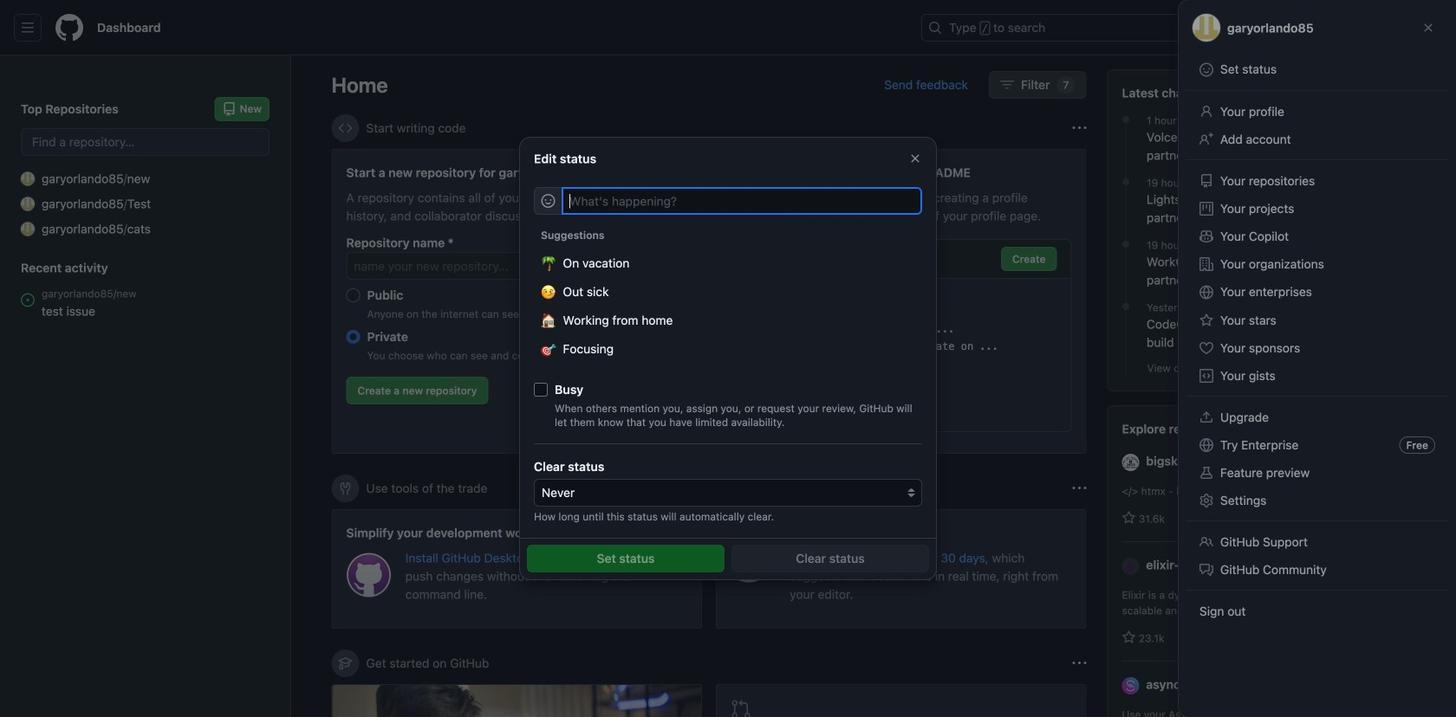 Task type: locate. For each thing, give the bounding box(es) containing it.
dot fill image
[[1119, 113, 1133, 127], [1119, 175, 1133, 189]]

1 vertical spatial dot fill image
[[1119, 175, 1133, 189]]

1 star image from the top
[[1122, 511, 1136, 525]]

1 vertical spatial star image
[[1122, 631, 1136, 645]]

1 dot fill image from the top
[[1119, 238, 1133, 251]]

2 dot fill image from the top
[[1119, 300, 1133, 314]]

0 vertical spatial dot fill image
[[1119, 238, 1133, 251]]

0 vertical spatial star image
[[1122, 511, 1136, 525]]

0 vertical spatial dot fill image
[[1119, 113, 1133, 127]]

1 vertical spatial dot fill image
[[1119, 300, 1133, 314]]

dot fill image
[[1119, 238, 1133, 251], [1119, 300, 1133, 314]]

explore repositories navigation
[[1107, 406, 1416, 718]]

plus image
[[1258, 21, 1272, 35]]

star image
[[1122, 511, 1136, 525], [1122, 631, 1136, 645]]



Task type: describe. For each thing, give the bounding box(es) containing it.
triangle down image
[[1279, 21, 1293, 35]]

explore element
[[1107, 69, 1416, 718]]

1 dot fill image from the top
[[1119, 113, 1133, 127]]

command palette image
[[1204, 21, 1218, 35]]

2 star image from the top
[[1122, 631, 1136, 645]]

homepage image
[[55, 14, 83, 42]]

account element
[[0, 55, 291, 718]]

2 dot fill image from the top
[[1119, 175, 1133, 189]]



Task type: vqa. For each thing, say whether or not it's contained in the screenshot.
graph at the left
no



